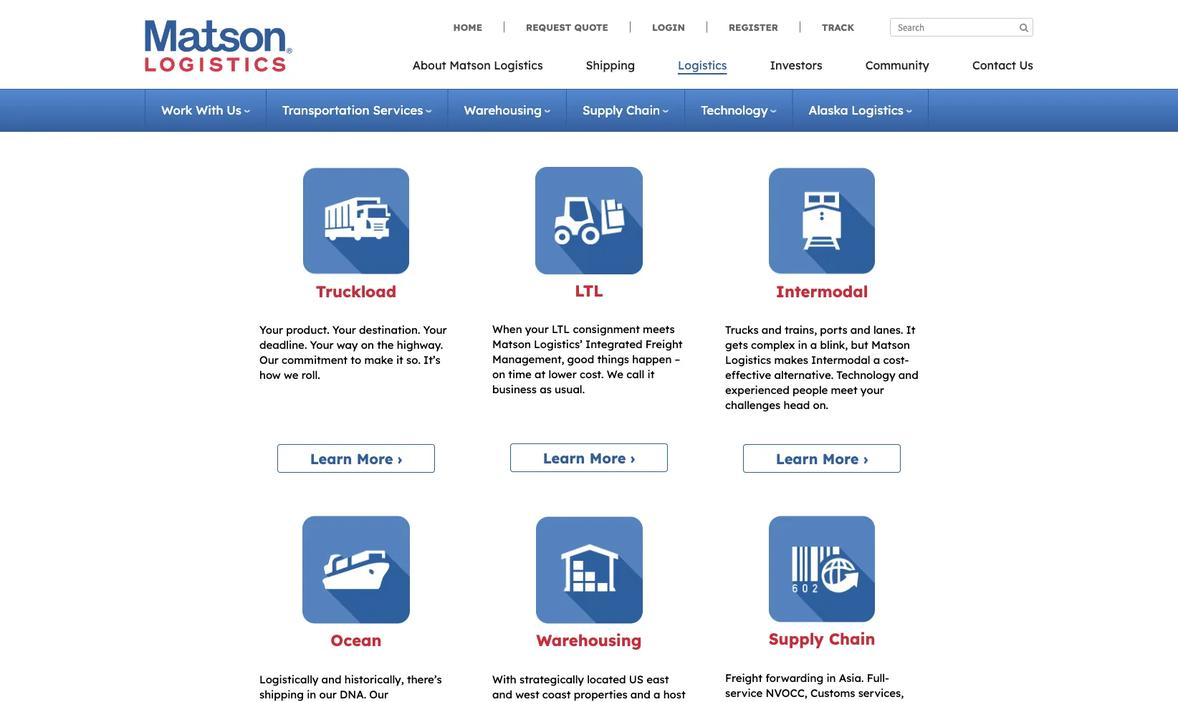 Task type: describe. For each thing, give the bounding box(es) containing it.
0 horizontal spatial supply
[[583, 102, 623, 118]]

learn more › for truckload
[[310, 450, 402, 468]]

things
[[597, 353, 629, 366]]

matson inside trucks and trains, ports and lanes. it gets complex in a blink, but matson logistics makes intermodal a cost- effective alternative. technology and experienced people meet your challenges head on.
[[871, 338, 910, 352]]

technology link
[[701, 102, 777, 118]]

your up commitment
[[310, 338, 334, 352]]

transportation
[[592, 75, 683, 91]]

integrated,
[[795, 75, 864, 91]]

brokerage,
[[433, 95, 501, 112]]

company
[[354, 40, 414, 56]]

› for ltl
[[631, 449, 635, 467]]

contact us
[[972, 58, 1033, 72]]

on.
[[813, 399, 828, 412]]

request quote
[[526, 21, 608, 33]]

transportation services link
[[282, 102, 432, 118]]

located
[[587, 673, 626, 686]]

transportation
[[282, 102, 370, 118]]

2 horizontal spatial a
[[873, 353, 880, 367]]

services
[[145, 95, 196, 112]]

transportation services
[[282, 102, 423, 118]]

your inside trucks and trains, ports and lanes. it gets complex in a blink, but matson logistics makes intermodal a cost- effective alternative. technology and experienced people meet your challenges head on.
[[861, 384, 884, 397]]

0 vertical spatial warehousing link
[[464, 102, 550, 118]]

to inside your product. your destination. your deadline.  your way on the highway. our commitment to make it so. it's how we roll.
[[351, 353, 361, 367]]

matson inside when your ltl consignment meets matson logistics' integrated freight management, good things happen – on time at lower cost. we call it business as usual.
[[492, 338, 531, 351]]

happen
[[632, 353, 672, 366]]

investors link
[[749, 54, 844, 83]]

service
[[725, 686, 763, 700]]

with
[[741, 75, 767, 91]]

that
[[200, 95, 225, 112]]

more for ltl
[[590, 449, 626, 467]]

full
[[842, 701, 860, 702]]

blink,
[[820, 338, 848, 352]]

learn for ltl
[[543, 449, 585, 467]]

learn more › for ltl
[[543, 449, 635, 467]]

technology inside trucks and trains, ports and lanes. it gets complex in a blink, but matson logistics makes intermodal a cost- effective alternative. technology and experienced people meet your challenges head on.
[[837, 368, 896, 382]]

ocean link
[[331, 631, 382, 650]]

logistically
[[259, 673, 319, 686]]

services
[[373, 102, 423, 118]]

matson right us:
[[246, 40, 292, 56]]

0 vertical spatial supply chain
[[583, 102, 660, 118]]

1 vertical spatial chain
[[829, 629, 875, 649]]

with strategically located us east and west coast properties and a hos
[[492, 673, 686, 702]]

0 vertical spatial warehousing
[[464, 102, 542, 118]]

logistics inside about matson logistics link
[[494, 58, 543, 72]]

alaska logistics
[[809, 102, 904, 118]]

reach
[[436, 75, 471, 91]]

at
[[535, 368, 546, 381]]

customs
[[811, 686, 855, 700]]

people
[[793, 384, 828, 397]]

highway
[[376, 95, 429, 112]]

matson inside top menu navigation
[[449, 58, 491, 72]]

coast
[[542, 688, 571, 701]]

services,
[[858, 686, 904, 700]]

community link
[[844, 54, 951, 83]]

0 vertical spatial our
[[189, 5, 209, 21]]

intermodal inside trucks and trains, ports and lanes. it gets complex in a blink, but matson logistics makes intermodal a cost- effective alternative. technology and experienced people meet your challenges head on.
[[811, 353, 870, 367]]

highway.
[[397, 338, 443, 352]]

shipping
[[586, 58, 635, 72]]

about matson logistics
[[413, 58, 543, 72]]

learn more › link for truckload
[[277, 444, 435, 473]]

logistically and historically, there's shipping in our dna. ou
[[259, 673, 442, 702]]

matson logistics company profile link
[[246, 40, 458, 56]]

matson logistics image
[[145, 20, 292, 72]]

integrated
[[586, 338, 642, 351]]

in inside logistically and historically, there's shipping in our dna. ou
[[307, 688, 316, 701]]

how
[[259, 368, 281, 382]]

alaska
[[809, 102, 848, 118]]

about matson logistics link
[[413, 54, 564, 83]]

register link
[[707, 21, 800, 33]]

your product. your destination. your deadline.  your way on the highway. our commitment to make it so. it's how we roll.
[[259, 323, 447, 382]]

supply
[[759, 95, 800, 112]]

trucks
[[725, 323, 759, 337]]

video:
[[213, 5, 251, 21]]

› for intermodal
[[863, 450, 868, 468]]

our
[[259, 353, 279, 367]]

warehousing,
[[504, 95, 588, 112]]

complex
[[751, 338, 795, 352]]

1 vertical spatial supply chain link
[[769, 629, 875, 649]]

1 vertical spatial us
[[227, 102, 242, 118]]

to inside established in 1987, we extend the geographic reach of matson's ocean transportation network with our integrated, asset-light logistics services that include rail intermodal, highway brokerage, warehousing, freight consolidation, asia supply chain services, and forwarding to alaska.
[[1000, 95, 1013, 112]]

intermodal,
[[301, 95, 373, 112]]

with inside with strategically located us east and west coast properties and a hos
[[492, 673, 517, 686]]

we
[[284, 368, 299, 382]]

roll.
[[302, 368, 320, 382]]

ports
[[820, 323, 848, 337]]

logistics link
[[656, 54, 749, 83]]

cost.
[[580, 368, 604, 381]]

us
[[629, 673, 644, 686]]

and down us
[[631, 688, 651, 701]]

product.
[[286, 323, 329, 337]]

shipping
[[259, 688, 304, 701]]

established
[[145, 75, 216, 91]]

1 vertical spatial warehousing
[[536, 631, 642, 650]]

deadline.
[[259, 338, 307, 352]]

request
[[526, 21, 571, 33]]

consignment
[[573, 323, 640, 336]]

a for and
[[810, 338, 817, 352]]

matson logistics less than truckload icon image
[[535, 167, 643, 274]]

it inside your product. your destination. your deadline.  your way on the highway. our commitment to make it so. it's how we roll.
[[396, 353, 403, 367]]

business
[[492, 383, 537, 396]]

in inside trucks and trains, ports and lanes. it gets complex in a blink, but matson logistics makes intermodal a cost- effective alternative. technology and experienced people meet your challenges head on.
[[798, 338, 807, 352]]

cost-
[[883, 353, 909, 367]]

lower
[[549, 368, 577, 381]]

light
[[906, 75, 934, 91]]

gets
[[725, 338, 748, 352]]



Task type: locate. For each thing, give the bounding box(es) containing it.
in inside freight forwarding in asia. full- service nvocc, customs services, and po management. full visibili
[[827, 671, 836, 685]]

learn for truckload
[[310, 450, 352, 468]]

home link
[[453, 21, 504, 33]]

1 vertical spatial freight
[[725, 671, 763, 685]]

to down way
[[351, 353, 361, 367]]

it
[[396, 353, 403, 367], [648, 368, 655, 381]]

rail
[[277, 95, 297, 112]]

it's
[[424, 353, 441, 367]]

intermodal
[[776, 281, 868, 301], [811, 353, 870, 367]]

1 horizontal spatial our
[[319, 688, 337, 701]]

when
[[492, 323, 522, 336]]

0 vertical spatial your
[[525, 323, 549, 336]]

and up complex
[[762, 323, 782, 337]]

in inside established in 1987, we extend the geographic reach of matson's ocean transportation network with our integrated, asset-light logistics services that include rail intermodal, highway brokerage, warehousing, freight consolidation, asia supply chain services, and forwarding to alaska.
[[220, 75, 231, 91]]

1 horizontal spatial supply chain link
[[769, 629, 875, 649]]

0 horizontal spatial with
[[196, 102, 223, 118]]

on inside your product. your destination. your deadline.  your way on the highway. our commitment to make it so. it's how we roll.
[[361, 338, 374, 352]]

learn
[[145, 40, 181, 56], [543, 449, 585, 467], [310, 450, 352, 468], [776, 450, 818, 468]]

time
[[508, 368, 532, 381]]

more for truckload
[[357, 450, 393, 468]]

1 vertical spatial ltl
[[552, 323, 570, 336]]

and down cost-
[[899, 368, 919, 382]]

alaska logistics link
[[809, 102, 912, 118]]

1 horizontal spatial chain
[[829, 629, 875, 649]]

make
[[364, 353, 393, 367]]

about
[[184, 40, 221, 56]]

matson up of in the left top of the page
[[449, 58, 491, 72]]

1 horizontal spatial technology
[[837, 368, 896, 382]]

0 vertical spatial intermodal
[[776, 281, 868, 301]]

0 horizontal spatial technology
[[701, 102, 768, 118]]

0 horizontal spatial forwarding
[[766, 671, 824, 685]]

strategically
[[520, 673, 584, 686]]

1 vertical spatial it
[[648, 368, 655, 381]]

0 vertical spatial a
[[810, 338, 817, 352]]

asia.
[[839, 671, 864, 685]]

and down service
[[725, 701, 745, 702]]

watch
[[145, 5, 185, 21]]

1 horizontal spatial freight
[[725, 671, 763, 685]]

work with us link
[[161, 102, 250, 118]]

meets
[[643, 323, 675, 336]]

and up but
[[851, 323, 871, 337]]

1 vertical spatial on
[[492, 368, 505, 381]]

in down "logistically"
[[307, 688, 316, 701]]

your
[[259, 323, 283, 337], [332, 323, 356, 337], [423, 323, 447, 337], [310, 338, 334, 352]]

with up west
[[492, 673, 517, 686]]

1 horizontal spatial ›
[[631, 449, 635, 467]]

1 horizontal spatial it
[[648, 368, 655, 381]]

0 vertical spatial technology
[[701, 102, 768, 118]]

0 vertical spatial us
[[1019, 58, 1033, 72]]

your up way
[[332, 323, 356, 337]]

0 vertical spatial supply chain link
[[583, 102, 669, 118]]

1 horizontal spatial your
[[861, 384, 884, 397]]

and up dna.
[[322, 673, 342, 686]]

1 vertical spatial technology
[[837, 368, 896, 382]]

0 vertical spatial ltl
[[575, 281, 603, 300]]

our up supply
[[771, 75, 792, 91]]

0 horizontal spatial us
[[227, 102, 242, 118]]

trucks and trains, ports and lanes. it gets complex in a blink, but matson logistics makes intermodal a cost- effective alternative. technology and experienced people meet your challenges head on.
[[725, 323, 919, 412]]

and inside logistically and historically, there's shipping in our dna. ou
[[322, 673, 342, 686]]

east
[[647, 673, 669, 686]]

1 horizontal spatial ltl
[[575, 281, 603, 300]]

0 horizontal spatial ›
[[398, 450, 402, 468]]

1 vertical spatial forwarding
[[766, 671, 824, 685]]

full-
[[867, 671, 889, 685]]

matson's
[[491, 75, 547, 91]]

freight down meets
[[645, 338, 683, 351]]

work with us
[[161, 102, 242, 118]]

extend the
[[290, 75, 357, 91]]

learn more › link for ltl
[[510, 444, 668, 472]]

in down trains,
[[798, 338, 807, 352]]

0 vertical spatial freight
[[645, 338, 683, 351]]

us right contact
[[1019, 58, 1033, 72]]

supply
[[583, 102, 623, 118], [769, 629, 824, 649]]

1 horizontal spatial to
[[1000, 95, 1013, 112]]

we
[[607, 368, 624, 381]]

management.
[[767, 701, 839, 702]]

more
[[590, 449, 626, 467], [357, 450, 393, 468], [823, 450, 859, 468]]

track link
[[800, 21, 854, 33]]

profile
[[418, 40, 458, 56]]

consolidation,
[[637, 95, 725, 112]]

your up deadline. at the left of the page
[[259, 323, 283, 337]]

0 vertical spatial with
[[196, 102, 223, 118]]

2 horizontal spatial ›
[[863, 450, 868, 468]]

contact
[[972, 58, 1016, 72]]

login
[[652, 21, 685, 33]]

a left cost-
[[873, 353, 880, 367]]

1 horizontal spatial with
[[492, 673, 517, 686]]

1 horizontal spatial us
[[1019, 58, 1033, 72]]

historically,
[[345, 673, 404, 686]]

forwarding inside established in 1987, we extend the geographic reach of matson's ocean transportation network with our integrated, asset-light logistics services that include rail intermodal, highway brokerage, warehousing, freight consolidation, asia supply chain services, and forwarding to alaska.
[[927, 95, 996, 112]]

0 vertical spatial chain
[[626, 102, 660, 118]]

quote
[[574, 21, 608, 33]]

warehousing link up located
[[536, 631, 642, 650]]

0 vertical spatial to
[[1000, 95, 1013, 112]]

supply chain
[[583, 102, 660, 118], [769, 629, 875, 649]]

shipping link
[[564, 54, 656, 83]]

in up "that"
[[220, 75, 231, 91]]

but
[[851, 338, 868, 352]]

logistics inside logistics "link"
[[678, 58, 727, 72]]

your inside when your ltl consignment meets matson logistics' integrated freight management, good things happen – on time at lower cost. we call it business as usual.
[[525, 323, 549, 336]]

it left so. on the left bottom
[[396, 353, 403, 367]]

freight forwarding in asia. full- service nvocc, customs services, and po management. full visibili
[[725, 671, 915, 702]]

our inside logistically and historically, there's shipping in our dna. ou
[[319, 688, 337, 701]]

community
[[865, 58, 929, 72]]

1 vertical spatial to
[[351, 353, 361, 367]]

and
[[762, 323, 782, 337], [851, 323, 871, 337], [899, 368, 919, 382], [322, 673, 342, 686], [492, 688, 512, 701], [631, 688, 651, 701], [725, 701, 745, 702]]

0 vertical spatial supply
[[583, 102, 623, 118]]

in up customs
[[827, 671, 836, 685]]

1 vertical spatial supply
[[769, 629, 824, 649]]

0 horizontal spatial supply chain
[[583, 102, 660, 118]]

2 horizontal spatial learn more ›
[[776, 450, 868, 468]]

0 horizontal spatial a
[[654, 688, 660, 701]]

ltl up consignment
[[575, 281, 603, 300]]

2 horizontal spatial more
[[823, 450, 859, 468]]

2 vertical spatial a
[[654, 688, 660, 701]]

on inside when your ltl consignment meets matson logistics' integrated freight management, good things happen – on time at lower cost. we call it business as usual.
[[492, 368, 505, 381]]

it
[[906, 323, 916, 337]]

challenges
[[725, 399, 781, 412]]

0 horizontal spatial on
[[361, 338, 374, 352]]

0 horizontal spatial it
[[396, 353, 403, 367]]

1 vertical spatial your
[[861, 384, 884, 397]]

of
[[475, 75, 487, 91]]

truckload
[[316, 281, 396, 301]]

supply chain link up freight forwarding in asia. full- service nvocc, customs services, and po management. full visibili
[[769, 629, 875, 649]]

watch our video:
[[145, 5, 254, 21]]

us inside top menu navigation
[[1019, 58, 1033, 72]]

logistics up matson's
[[494, 58, 543, 72]]

supply chain up freight forwarding in asia. full- service nvocc, customs services, and po management. full visibili
[[769, 629, 875, 649]]

makes
[[774, 353, 808, 367]]

and inside freight forwarding in asia. full- service nvocc, customs services, and po management. full visibili
[[725, 701, 745, 702]]

logistics up 'network'
[[678, 58, 727, 72]]

1 horizontal spatial on
[[492, 368, 505, 381]]

1 vertical spatial supply chain
[[769, 629, 875, 649]]

logistics inside trucks and trains, ports and lanes. it gets complex in a blink, but matson logistics makes intermodal a cost- effective alternative. technology and experienced people meet your challenges head on.
[[725, 353, 771, 367]]

0 horizontal spatial more
[[357, 450, 393, 468]]

1 vertical spatial intermodal
[[811, 353, 870, 367]]

a down east
[[654, 688, 660, 701]]

call
[[627, 368, 644, 381]]

2 vertical spatial our
[[319, 688, 337, 701]]

west
[[515, 688, 539, 701]]

it inside when your ltl consignment meets matson logistics' integrated freight management, good things happen – on time at lower cost. we call it business as usual.
[[648, 368, 655, 381]]

freight up service
[[725, 671, 763, 685]]

and left west
[[492, 688, 512, 701]]

track
[[822, 21, 854, 33]]

properties
[[574, 688, 628, 701]]

request quote link
[[504, 21, 630, 33]]

1 vertical spatial a
[[873, 353, 880, 367]]

po
[[748, 701, 764, 702]]

with right 'work'
[[196, 102, 223, 118]]

1 horizontal spatial more
[[590, 449, 626, 467]]

0 vertical spatial it
[[396, 353, 403, 367]]

the
[[377, 338, 394, 352]]

1 vertical spatial with
[[492, 673, 517, 686]]

ltl up logistics'
[[552, 323, 570, 336]]

warehousing link down matson's
[[464, 102, 550, 118]]

learn for intermodal
[[776, 450, 818, 468]]

search image
[[1020, 23, 1028, 32]]

ltl
[[575, 281, 603, 300], [552, 323, 570, 336]]

a for east
[[654, 688, 660, 701]]

destination.
[[359, 323, 420, 337]]

work
[[161, 102, 192, 118]]

forwarding down logistics
[[927, 95, 996, 112]]

include
[[229, 95, 274, 112]]

technology down with
[[701, 102, 768, 118]]

a inside with strategically located us east and west coast properties and a hos
[[654, 688, 660, 701]]

learn more › link for intermodal
[[743, 444, 901, 473]]

1 vertical spatial our
[[771, 75, 792, 91]]

matson down 'when'
[[492, 338, 531, 351]]

technology up the meet
[[837, 368, 896, 382]]

ltl link
[[575, 281, 603, 300]]

experienced
[[725, 384, 790, 397]]

logistics up effective in the right of the page
[[725, 353, 771, 367]]

intermodal down blink,
[[811, 353, 870, 367]]

home
[[453, 21, 482, 33]]

0 horizontal spatial ltl
[[552, 323, 570, 336]]

forwarding up nvocc, on the bottom
[[766, 671, 824, 685]]

your right the meet
[[861, 384, 884, 397]]

it down "happen"
[[648, 368, 655, 381]]

0 horizontal spatial learn more ›
[[310, 450, 402, 468]]

freight inside freight forwarding in asia. full- service nvocc, customs services, and po management. full visibili
[[725, 671, 763, 685]]

2 horizontal spatial learn more › link
[[743, 444, 901, 473]]

top menu navigation
[[413, 54, 1033, 83]]

1 horizontal spatial forwarding
[[927, 95, 996, 112]]

1987, we
[[235, 75, 286, 91]]

supply chain down transportation
[[583, 102, 660, 118]]

us right "that"
[[227, 102, 242, 118]]

2 horizontal spatial our
[[771, 75, 792, 91]]

ltl inside when your ltl consignment meets matson logistics' integrated freight management, good things happen – on time at lower cost. we call it business as usual.
[[552, 323, 570, 336]]

supply chain link down transportation
[[583, 102, 669, 118]]

meet
[[831, 384, 858, 397]]

login link
[[630, 21, 707, 33]]

freight
[[592, 95, 634, 112]]

1 horizontal spatial learn more ›
[[543, 449, 635, 467]]

ocean
[[550, 75, 588, 91]]

way
[[337, 338, 358, 352]]

so.
[[406, 353, 421, 367]]

your up logistics'
[[525, 323, 549, 336]]

our left dna.
[[319, 688, 337, 701]]

chain up asia.
[[829, 629, 875, 649]]

0 horizontal spatial our
[[189, 5, 209, 21]]

intermodal up ports
[[776, 281, 868, 301]]

intermodal link
[[776, 281, 868, 301]]

on left the time
[[492, 368, 505, 381]]

warehousing up located
[[536, 631, 642, 650]]

dna.
[[340, 688, 366, 701]]

a down trains,
[[810, 338, 817, 352]]

our left video:
[[189, 5, 209, 21]]

logistics
[[938, 75, 988, 91]]

supply up freight forwarding in asia. full- service nvocc, customs services, and po management. full visibili
[[769, 629, 824, 649]]

0 vertical spatial forwarding
[[927, 95, 996, 112]]

0 horizontal spatial learn more › link
[[277, 444, 435, 473]]

1 horizontal spatial learn more › link
[[510, 444, 668, 472]]

more for intermodal
[[823, 450, 859, 468]]

Search search field
[[890, 18, 1033, 37]]

1 horizontal spatial supply
[[769, 629, 824, 649]]

warehousing down matson's
[[464, 102, 542, 118]]

logistics up extend the
[[295, 40, 351, 56]]

0 horizontal spatial to
[[351, 353, 361, 367]]

0 horizontal spatial your
[[525, 323, 549, 336]]

your up highway.
[[423, 323, 447, 337]]

supply down 'shipping' link
[[583, 102, 623, 118]]

chain down transportation
[[626, 102, 660, 118]]

0 horizontal spatial supply chain link
[[583, 102, 669, 118]]

0 horizontal spatial chain
[[626, 102, 660, 118]]

logistics
[[295, 40, 351, 56], [494, 58, 543, 72], [678, 58, 727, 72], [852, 102, 904, 118], [725, 353, 771, 367]]

effective
[[725, 368, 771, 382]]

1 horizontal spatial a
[[810, 338, 817, 352]]

learn more › for intermodal
[[776, 450, 868, 468]]

network
[[686, 75, 737, 91]]

0 vertical spatial on
[[361, 338, 374, 352]]

forwarding inside freight forwarding in asia. full- service nvocc, customs services, and po management. full visibili
[[766, 671, 824, 685]]

to down contact us link at the right top of page
[[1000, 95, 1013, 112]]

our inside established in 1987, we extend the geographic reach of matson's ocean transportation network with our integrated, asset-light logistics services that include rail intermodal, highway brokerage, warehousing, freight consolidation, asia supply chain services, and forwarding to alaska.
[[771, 75, 792, 91]]

1 vertical spatial warehousing link
[[536, 631, 642, 650]]

logistics'
[[534, 338, 583, 351]]

None search field
[[890, 18, 1033, 37]]

on
[[361, 338, 374, 352], [492, 368, 505, 381]]

› for truckload
[[398, 450, 402, 468]]

1 horizontal spatial supply chain
[[769, 629, 875, 649]]

matson down lanes.
[[871, 338, 910, 352]]

0 horizontal spatial freight
[[645, 338, 683, 351]]

freight inside when your ltl consignment meets matson logistics' integrated freight management, good things happen – on time at lower cost. we call it business as usual.
[[645, 338, 683, 351]]

chain
[[803, 95, 837, 112]]

us:
[[225, 40, 242, 56]]

logistics down asset- on the top right
[[852, 102, 904, 118]]

on left the
[[361, 338, 374, 352]]



Task type: vqa. For each thing, say whether or not it's contained in the screenshot.
include on the left top of the page
yes



